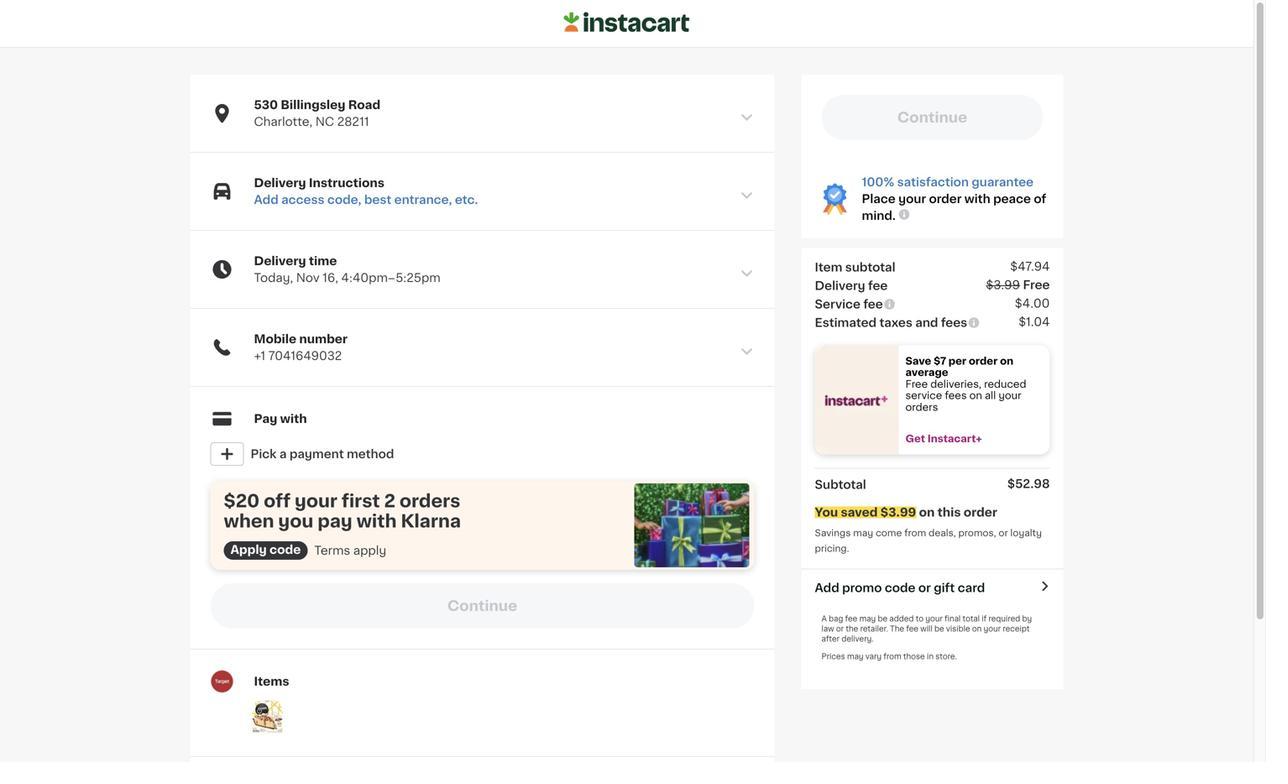 Task type: vqa. For each thing, say whether or not it's contained in the screenshot.


Task type: locate. For each thing, give the bounding box(es) containing it.
on up reduced
[[1000, 356, 1014, 366]]

free up $4.00
[[1023, 279, 1050, 291]]

gift
[[934, 582, 955, 594]]

you
[[815, 507, 838, 519]]

fees
[[941, 317, 967, 329], [945, 391, 967, 401]]

delivery up access
[[254, 177, 306, 189]]

16,
[[323, 272, 338, 284]]

2 horizontal spatial with
[[965, 193, 991, 205]]

time
[[309, 255, 337, 267]]

come
[[876, 529, 902, 538]]

mobile
[[254, 333, 296, 345]]

add inside button
[[815, 582, 839, 594]]

fee up the
[[845, 616, 858, 623]]

delivery inside delivery instructions add access code, best entrance, etc.
[[254, 177, 306, 189]]

law
[[822, 626, 834, 633]]

off
[[264, 492, 291, 510]]

delivery inside delivery time today, nov 16, 4:40pm–5:25pm
[[254, 255, 306, 267]]

or left gift
[[919, 582, 931, 594]]

the
[[846, 626, 858, 633]]

code up added
[[885, 582, 916, 594]]

your inside place your order with peace of mind.
[[899, 193, 926, 205]]

orders
[[906, 403, 938, 412], [400, 492, 460, 510]]

service fee
[[815, 299, 883, 310]]

4:40pm–5:25pm
[[341, 272, 441, 284]]

be up 'retailer.'
[[878, 616, 888, 623]]

may down 'delivery.'
[[847, 653, 864, 661]]

fee
[[868, 280, 888, 292], [863, 299, 883, 310], [845, 616, 858, 623], [906, 626, 919, 633]]

or inside a bag fee may be added to your final total if required by law or the retailer. the fee will be visible on your receipt after delivery.
[[836, 626, 844, 633]]

$1.04
[[1019, 316, 1050, 328]]

1 vertical spatial $3.99
[[881, 507, 916, 519]]

vary
[[866, 653, 882, 661]]

on down total
[[972, 626, 982, 633]]

will
[[921, 626, 933, 633]]

or left loyalty
[[999, 529, 1008, 538]]

0 vertical spatial orders
[[906, 403, 938, 412]]

place
[[862, 193, 896, 205]]

1 vertical spatial free
[[906, 379, 928, 389]]

first
[[342, 492, 380, 510]]

orders inside $20 off your first 2 orders when you pay with klarna
[[400, 492, 460, 510]]

the
[[890, 626, 904, 633]]

0 vertical spatial delivery
[[254, 177, 306, 189]]

your down reduced
[[999, 391, 1022, 401]]

1 vertical spatial order
[[969, 356, 998, 366]]

edwards® turtle pie image
[[251, 700, 284, 734]]

may for come
[[853, 529, 873, 538]]

mind.
[[862, 210, 896, 222]]

1 horizontal spatial code
[[885, 582, 916, 594]]

$7
[[934, 356, 946, 366]]

order down 100% satisfaction guarantee
[[929, 193, 962, 205]]

fee down the subtotal
[[868, 280, 888, 292]]

prices
[[822, 653, 845, 661]]

1 vertical spatial fees
[[945, 391, 967, 401]]

0 vertical spatial free
[[1023, 279, 1050, 291]]

0 vertical spatial code
[[270, 544, 301, 556]]

$47.94
[[1010, 261, 1050, 273]]

code
[[270, 544, 301, 556], [885, 582, 916, 594]]

mobile number image
[[739, 344, 754, 359]]

receipt
[[1003, 626, 1030, 633]]

1 vertical spatial orders
[[400, 492, 460, 510]]

estimated
[[815, 317, 877, 329]]

savings may come from deals, promos, or loyalty pricing.
[[815, 529, 1044, 553]]

or
[[999, 529, 1008, 538], [919, 582, 931, 594], [836, 626, 844, 633]]

save
[[906, 356, 931, 366]]

may inside the savings may come from deals, promos, or loyalty pricing.
[[853, 529, 873, 538]]

0 horizontal spatial orders
[[400, 492, 460, 510]]

0 vertical spatial from
[[905, 529, 926, 538]]

0 vertical spatial may
[[853, 529, 873, 538]]

access
[[281, 194, 325, 206]]

or inside the savings may come from deals, promos, or loyalty pricing.
[[999, 529, 1008, 538]]

0 horizontal spatial code
[[270, 544, 301, 556]]

$20
[[224, 492, 260, 510]]

savings
[[815, 529, 851, 538]]

0 vertical spatial with
[[965, 193, 991, 205]]

service
[[906, 391, 942, 401]]

0 horizontal spatial free
[[906, 379, 928, 389]]

1 vertical spatial code
[[885, 582, 916, 594]]

1 horizontal spatial from
[[905, 529, 926, 538]]

in
[[927, 653, 934, 661]]

order right per
[[969, 356, 998, 366]]

1 horizontal spatial $3.99
[[986, 279, 1020, 291]]

0 horizontal spatial from
[[884, 653, 902, 661]]

delivery up service on the right
[[815, 280, 865, 292]]

2 vertical spatial with
[[357, 513, 397, 530]]

your up pay
[[295, 492, 338, 510]]

530
[[254, 99, 278, 111]]

delivery
[[254, 177, 306, 189], [254, 255, 306, 267], [815, 280, 865, 292]]

best
[[364, 194, 392, 206]]

add left access
[[254, 194, 279, 206]]

may for vary
[[847, 653, 864, 661]]

home image
[[564, 10, 690, 35]]

1 vertical spatial delivery
[[254, 255, 306, 267]]

orders down service
[[906, 403, 938, 412]]

0 horizontal spatial add
[[254, 194, 279, 206]]

items
[[254, 676, 289, 688]]

a bag fee may be added to your final total if required by law or the retailer. the fee will be visible on your receipt after delivery.
[[822, 616, 1032, 643]]

fee down the to
[[906, 626, 919, 633]]

1 vertical spatial or
[[919, 582, 931, 594]]

number
[[299, 333, 348, 345]]

may
[[853, 529, 873, 538], [859, 616, 876, 623], [847, 653, 864, 661]]

on left this
[[919, 507, 935, 519]]

1 horizontal spatial with
[[357, 513, 397, 530]]

$3.99
[[986, 279, 1020, 291], [881, 507, 916, 519]]

order
[[929, 193, 962, 205], [969, 356, 998, 366], [964, 507, 998, 519]]

1 vertical spatial with
[[280, 413, 307, 425]]

1 vertical spatial may
[[859, 616, 876, 623]]

when
[[224, 513, 274, 530]]

2 vertical spatial may
[[847, 653, 864, 661]]

1 horizontal spatial add
[[815, 582, 839, 594]]

with
[[965, 193, 991, 205], [280, 413, 307, 425], [357, 513, 397, 530]]

$3.99 down $47.94
[[986, 279, 1020, 291]]

$3.99 up come
[[881, 507, 916, 519]]

0 horizontal spatial or
[[836, 626, 844, 633]]

get
[[906, 434, 925, 444]]

free up service
[[906, 379, 928, 389]]

fee up "estimated taxes and fees"
[[863, 299, 883, 310]]

add promo code or gift card button
[[815, 580, 985, 597]]

your inside "save $7 per order on average free deliveries, reduced service fees on all your orders"
[[999, 391, 1022, 401]]

order up "promos,"
[[964, 507, 998, 519]]

1 vertical spatial be
[[935, 626, 944, 633]]

terms apply
[[314, 545, 386, 557]]

visible
[[946, 626, 970, 633]]

instructions
[[309, 177, 384, 189]]

1 horizontal spatial or
[[919, 582, 931, 594]]

free
[[1023, 279, 1050, 291], [906, 379, 928, 389]]

1 vertical spatial from
[[884, 653, 902, 661]]

0 vertical spatial order
[[929, 193, 962, 205]]

may up 'retailer.'
[[859, 616, 876, 623]]

be right will
[[935, 626, 944, 633]]

on inside a bag fee may be added to your final total if required by law or the retailer. the fee will be visible on your receipt after delivery.
[[972, 626, 982, 633]]

2 horizontal spatial or
[[999, 529, 1008, 538]]

delivery time image
[[739, 266, 754, 281]]

delivery up today,
[[254, 255, 306, 267]]

with down 2
[[357, 513, 397, 530]]

1 vertical spatial add
[[815, 582, 839, 594]]

etc.
[[455, 194, 478, 206]]

from inside the savings may come from deals, promos, or loyalty pricing.
[[905, 529, 926, 538]]

with inside $20 off your first 2 orders when you pay with klarna
[[357, 513, 397, 530]]

your up more info about 100% satisfaction guarantee image
[[899, 193, 926, 205]]

fees right and
[[941, 317, 967, 329]]

promo
[[842, 582, 882, 594]]

peace
[[993, 193, 1031, 205]]

service
[[815, 299, 861, 310]]

fees down "deliveries,"
[[945, 391, 967, 401]]

add up a
[[815, 582, 839, 594]]

or inside add promo code or gift card button
[[919, 582, 931, 594]]

add inside delivery instructions add access code, best entrance, etc.
[[254, 194, 279, 206]]

0 vertical spatial add
[[254, 194, 279, 206]]

code inside button
[[885, 582, 916, 594]]

those
[[903, 653, 925, 661]]

0 vertical spatial fees
[[941, 317, 967, 329]]

1 horizontal spatial orders
[[906, 403, 938, 412]]

with down guarantee
[[965, 193, 991, 205]]

$4.00
[[1015, 298, 1050, 309]]

from right vary
[[884, 653, 902, 661]]

2 vertical spatial or
[[836, 626, 844, 633]]

may down 'saved'
[[853, 529, 873, 538]]

code down the you
[[270, 544, 301, 556]]

subtotal
[[845, 262, 896, 273]]

guarantee
[[972, 176, 1034, 188]]

0 horizontal spatial be
[[878, 616, 888, 623]]

store.
[[936, 653, 957, 661]]

or down bag
[[836, 626, 844, 633]]

1 horizontal spatial be
[[935, 626, 944, 633]]

with right pay
[[280, 413, 307, 425]]

from down you saved $3.99 on this order
[[905, 529, 926, 538]]

your
[[899, 193, 926, 205], [999, 391, 1022, 401], [295, 492, 338, 510], [926, 616, 943, 623], [984, 626, 1001, 633]]

orders up klarna
[[400, 492, 460, 510]]

your up will
[[926, 616, 943, 623]]

apply
[[230, 544, 267, 556]]

required
[[989, 616, 1020, 623]]

0 vertical spatial or
[[999, 529, 1008, 538]]



Task type: describe. For each thing, give the bounding box(es) containing it.
pick
[[251, 448, 277, 460]]

payment
[[290, 448, 344, 460]]

free inside "save $7 per order on average free deliveries, reduced service fees on all your orders"
[[906, 379, 928, 389]]

today,
[[254, 272, 293, 284]]

delivery for today,
[[254, 255, 306, 267]]

from for deals,
[[905, 529, 926, 538]]

delivery.
[[842, 636, 874, 643]]

item subtotal
[[815, 262, 896, 273]]

100% satisfaction guarantee
[[862, 176, 1034, 188]]

place your order with peace of mind.
[[862, 193, 1047, 222]]

get instacart+ button
[[899, 433, 1050, 445]]

more info about 100% satisfaction guarantee image
[[898, 208, 911, 221]]

100%
[[862, 176, 894, 188]]

2 vertical spatial order
[[964, 507, 998, 519]]

0 vertical spatial be
[[878, 616, 888, 623]]

your down if
[[984, 626, 1001, 633]]

530 billingsley road charlotte, nc 28211
[[254, 99, 381, 128]]

you saved $3.99 on this order
[[815, 507, 998, 519]]

billingsley
[[281, 99, 345, 111]]

pay
[[254, 413, 277, 425]]

deliveries,
[[931, 379, 982, 389]]

instacart+
[[928, 434, 982, 444]]

2 vertical spatial delivery
[[815, 280, 865, 292]]

deals,
[[929, 529, 956, 538]]

0 vertical spatial $3.99
[[986, 279, 1020, 291]]

order inside place your order with peace of mind.
[[929, 193, 962, 205]]

average
[[906, 368, 948, 378]]

0 horizontal spatial $3.99
[[881, 507, 916, 519]]

by
[[1022, 616, 1032, 623]]

pricing.
[[815, 544, 849, 553]]

card
[[958, 582, 985, 594]]

a
[[822, 616, 827, 623]]

you
[[278, 513, 313, 530]]

of
[[1034, 193, 1047, 205]]

promos,
[[958, 529, 996, 538]]

with inside place your order with peace of mind.
[[965, 193, 991, 205]]

2
[[384, 492, 396, 510]]

0 horizontal spatial with
[[280, 413, 307, 425]]

mobile number +1 7041649032
[[254, 333, 348, 362]]

orders inside "save $7 per order on average free deliveries, reduced service fees on all your orders"
[[906, 403, 938, 412]]

$20 off your first 2 orders when you pay with klarna
[[224, 492, 461, 530]]

may inside a bag fee may be added to your final total if required by law or the retailer. the fee will be visible on your receipt after delivery.
[[859, 616, 876, 623]]

delivery address image
[[739, 110, 754, 125]]

$3.99 free
[[986, 279, 1050, 291]]

pick a payment method button
[[210, 437, 754, 471]]

pick a payment method
[[251, 448, 394, 460]]

added
[[890, 616, 914, 623]]

fees inside "save $7 per order on average free deliveries, reduced service fees on all your orders"
[[945, 391, 967, 401]]

delivery for add
[[254, 177, 306, 189]]

delivery time today, nov 16, 4:40pm–5:25pm
[[254, 255, 441, 284]]

saved
[[841, 507, 878, 519]]

from for those
[[884, 653, 902, 661]]

loyalty
[[1011, 529, 1042, 538]]

after
[[822, 636, 840, 643]]

add promo code or gift card
[[815, 582, 985, 594]]

klarna
[[401, 513, 461, 530]]

1 horizontal spatial free
[[1023, 279, 1050, 291]]

if
[[982, 616, 987, 623]]

estimated taxes and fees
[[815, 317, 967, 329]]

7041649032
[[268, 350, 342, 362]]

nc
[[315, 116, 334, 128]]

apply
[[353, 545, 386, 557]]

retailer.
[[860, 626, 888, 633]]

delivery instructions add access code, best entrance, etc.
[[254, 177, 478, 206]]

per
[[949, 356, 967, 366]]

this
[[938, 507, 961, 519]]

nov
[[296, 272, 320, 284]]

prices may vary from those in store.
[[822, 653, 957, 661]]

your inside $20 off your first 2 orders when you pay with klarna
[[295, 492, 338, 510]]

all
[[985, 391, 996, 401]]

satisfaction
[[897, 176, 969, 188]]

method
[[347, 448, 394, 460]]

terms
[[314, 545, 350, 557]]

on left all
[[970, 391, 982, 401]]

delivery instructions image
[[739, 188, 754, 203]]

delivery fee
[[815, 280, 888, 292]]

entrance,
[[394, 194, 452, 206]]

bag
[[829, 616, 843, 623]]

total
[[963, 616, 980, 623]]

28211
[[337, 116, 369, 128]]

order inside "save $7 per order on average free deliveries, reduced service fees on all your orders"
[[969, 356, 998, 366]]

road
[[348, 99, 381, 111]]

apply code
[[230, 544, 301, 556]]

subtotal
[[815, 479, 866, 491]]

final
[[945, 616, 961, 623]]

a
[[280, 448, 287, 460]]

+1
[[254, 350, 265, 362]]

item
[[815, 262, 843, 273]]

pay
[[318, 513, 352, 530]]



